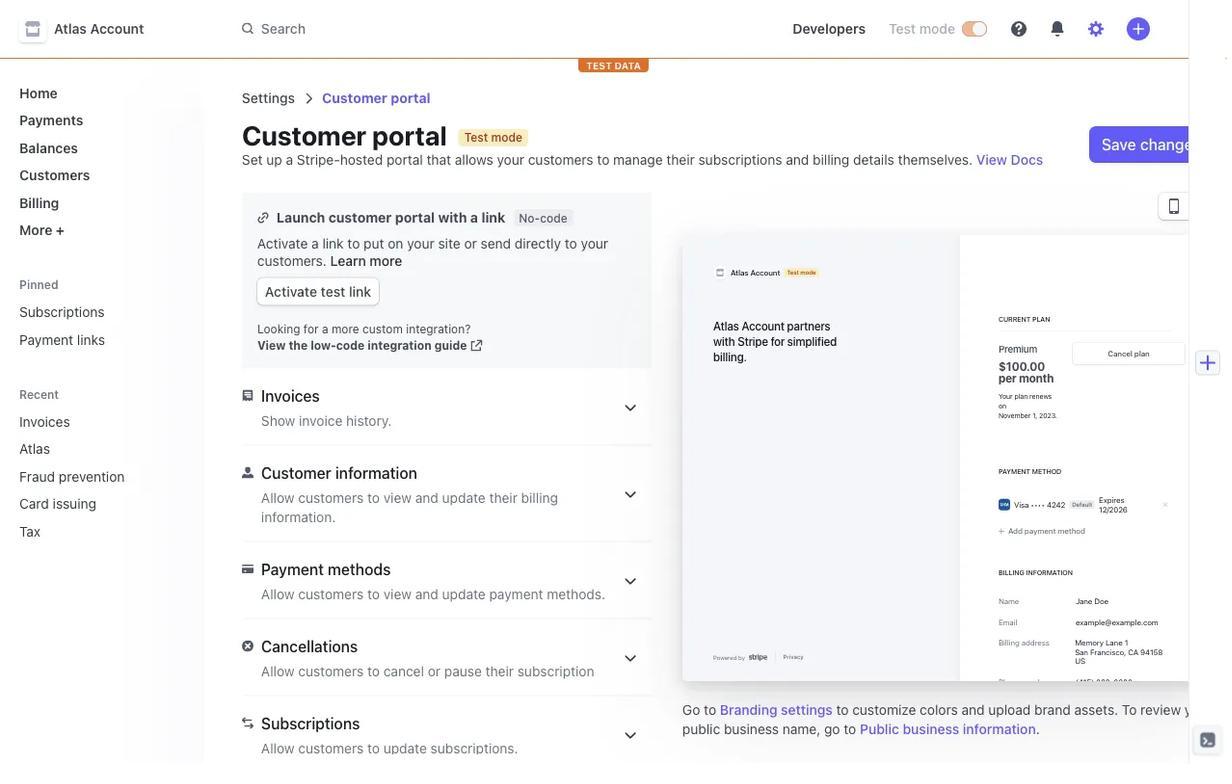 Task type: vqa. For each thing, say whether or not it's contained in the screenshot.
More +
yes



Task type: describe. For each thing, give the bounding box(es) containing it.
recent
[[19, 387, 59, 401]]

2023
[[1039, 411, 1055, 419]]

branding settings link
[[720, 701, 833, 720]]

atlas account test mode
[[731, 268, 816, 277]]

learn more link
[[330, 251, 402, 270]]

default
[[1072, 502, 1092, 508]]

plan inside premium $100.00 per month your plan renews on november 1, 2023 .
[[1015, 392, 1028, 400]]

0 horizontal spatial more
[[332, 323, 359, 336]]

2 horizontal spatial link
[[482, 210, 505, 226]]

lane
[[1106, 638, 1123, 648]]

allow inside 'cancellations allow customers to cancel or pause their subscription'
[[261, 663, 295, 679]]

mode for test mode
[[920, 21, 955, 37]]

test mode set up a stripe-hosted portal that allows your customers to manage their subscriptions and billing details themselves. view docs
[[242, 131, 1043, 168]]

atlas link
[[12, 433, 161, 465]]

$100.00
[[999, 360, 1045, 373]]

for inside atlas account partners with stripe for simplified billing.
[[771, 335, 785, 348]]

their inside 'cancellations allow customers to cancel or pause their subscription'
[[486, 663, 514, 679]]

to inside subscriptions allow customers to update subscriptions.
[[367, 740, 380, 756]]

0 horizontal spatial view
[[257, 339, 286, 352]]

customer information allow customers to view and update their billing information.
[[261, 464, 558, 525]]

customers inside payment methods allow customers to view and update payment methods.
[[298, 586, 364, 602]]

atlas for atlas account test mode
[[731, 268, 749, 277]]

test
[[586, 60, 612, 71]]

set
[[242, 152, 263, 168]]

test for test mode
[[889, 21, 916, 37]]

payment links link
[[12, 324, 188, 355]]

public
[[683, 722, 720, 738]]

cancellations allow customers to cancel or pause their subscription
[[261, 637, 594, 679]]

your inside test mode set up a stripe-hosted portal that allows your customers to manage their subscriptions and billing details themselves. view docs
[[497, 152, 524, 168]]

ca
[[1128, 648, 1139, 657]]

payment inside payment methods allow customers to view and update payment methods.
[[489, 586, 543, 602]]

data
[[615, 60, 641, 71]]

billing information
[[999, 569, 1073, 577]]

link for activate a link to put on your site or send directly to your customers.
[[322, 235, 344, 251]]

billing address memory lane 1 san francisco, ca 94158 us
[[999, 638, 1163, 666]]

memory
[[1075, 638, 1104, 648]]

view inside test mode set up a stripe-hosted portal that allows your customers to manage their subscriptions and billing details themselves. view docs
[[977, 152, 1007, 168]]

atlas account
[[54, 21, 144, 37]]

atlas for atlas
[[19, 441, 50, 457]]

invoice
[[299, 413, 343, 429]]

payment for methods
[[261, 560, 324, 578]]

billing inside customer information allow customers to view and update their billing information.
[[521, 490, 558, 506]]

link for activate test link
[[349, 283, 371, 299]]

up
[[266, 152, 282, 168]]

0000
[[1114, 678, 1133, 687]]

cancel
[[383, 663, 424, 679]]

phone
[[999, 678, 1021, 687]]

a up 'low-'
[[322, 323, 328, 336]]

activate test link button
[[257, 278, 379, 305]]

save changes
[[1102, 135, 1201, 154]]

go to branding settings
[[683, 702, 833, 718]]

premium $100.00 per month your plan renews on november 1, 2023 .
[[999, 343, 1057, 419]]

customers
[[19, 167, 90, 183]]

customers.
[[257, 253, 327, 269]]

payments
[[19, 112, 83, 128]]

to inside 'cancellations allow customers to cancel or pause their subscription'
[[367, 663, 380, 679]]

go
[[683, 702, 700, 718]]

billing for billing address memory lane 1 san francisco, ca 94158 us
[[999, 638, 1020, 648]]

to customize colors and upload brand assets. to review your public business name, go to
[[683, 702, 1212, 738]]

invoices link
[[12, 406, 161, 437]]

a up activate a link to put on your site or send directly to your customers.
[[470, 210, 478, 226]]

card issuing
[[19, 496, 96, 512]]

card issuing link
[[12, 488, 161, 520]]

us
[[1075, 657, 1085, 666]]

details
[[853, 152, 895, 168]]

customers link
[[12, 160, 188, 191]]

on inside premium $100.00 per month your plan renews on november 1, 2023 .
[[999, 402, 1007, 410]]

billing.
[[713, 350, 747, 363]]

docs
[[1011, 152, 1043, 168]]

by
[[739, 654, 745, 661]]

information for billing
[[1026, 569, 1073, 577]]

low-
[[311, 339, 336, 352]]

subscriptions
[[699, 152, 782, 168]]

1 vertical spatial method
[[1058, 527, 1086, 536]]

customers inside customer information allow customers to view and update their billing information.
[[298, 490, 364, 506]]

atlas for atlas account partners with stripe for simplified billing.
[[713, 319, 739, 333]]

view for information
[[383, 490, 412, 506]]

to inside payment methods allow customers to view and update payment methods.
[[367, 586, 380, 602]]

balances link
[[12, 132, 188, 163]]

2 vertical spatial information
[[963, 722, 1036, 738]]

atlas account partners with stripe for simplified billing.
[[713, 319, 837, 363]]

tax
[[19, 524, 41, 539]]

test inside atlas account test mode
[[787, 269, 799, 276]]

billing for billing
[[19, 195, 59, 211]]

colors
[[920, 702, 958, 718]]

4242
[[1047, 500, 1066, 510]]

payment method
[[999, 468, 1062, 476]]

email example@example.com
[[999, 618, 1159, 627]]

show
[[261, 413, 295, 429]]

and inside customer information allow customers to view and update their billing information.
[[415, 490, 439, 506]]

subscription
[[517, 663, 594, 679]]

expires 12/2026
[[1099, 496, 1128, 514]]

and inside to customize colors and upload brand assets. to review your public business name, go to
[[962, 702, 985, 718]]

subscriptions for subscriptions
[[19, 304, 105, 320]]

help image
[[1011, 21, 1027, 37]]

2 business from the left
[[903, 722, 960, 738]]

subscriptions link
[[12, 296, 188, 328]]

1 vertical spatial portal
[[395, 210, 435, 226]]

test for test mode set up a stripe-hosted portal that allows your customers to manage their subscriptions and billing details themselves. view docs
[[464, 131, 488, 144]]

to inside test mode set up a stripe-hosted portal that allows your customers to manage their subscriptions and billing details themselves. view docs
[[597, 152, 610, 168]]

name jane doe
[[999, 597, 1109, 606]]

example@example.com
[[1076, 618, 1159, 627]]

to inside customer information allow customers to view and update their billing information.
[[367, 490, 380, 506]]

customers inside test mode set up a stripe-hosted portal that allows your customers to manage their subscriptions and billing details themselves. view docs
[[528, 152, 594, 168]]

settings image
[[1088, 21, 1104, 37]]

developers link
[[785, 13, 874, 44]]

cancel plan
[[1108, 349, 1150, 358]]

changes
[[1140, 135, 1201, 154]]

go
[[824, 722, 840, 738]]

add payment method link
[[999, 526, 1086, 537]]

per
[[999, 371, 1017, 385]]

customer
[[329, 210, 392, 226]]

powered by link
[[710, 651, 767, 662]]

learn more
[[330, 253, 402, 269]]

settings
[[242, 90, 295, 106]]

visa
[[1014, 500, 1029, 510]]

number
[[1023, 678, 1050, 687]]

allow inside customer information allow customers to view and update their billing information.
[[261, 490, 295, 506]]

fraud prevention link
[[12, 461, 161, 492]]

notifications image
[[1050, 21, 1065, 37]]

0 vertical spatial method
[[1032, 468, 1062, 476]]



Task type: locate. For each thing, give the bounding box(es) containing it.
plan right cancel
[[1135, 349, 1150, 358]]

link up learn
[[322, 235, 344, 251]]

customer
[[261, 464, 332, 482]]

send
[[481, 235, 511, 251]]

recent navigation links element
[[0, 378, 203, 547]]

launch
[[277, 210, 325, 226]]

business inside to customize colors and upload brand assets. to review your public business name, go to
[[724, 722, 779, 738]]

1 horizontal spatial mode
[[800, 269, 816, 276]]

view left docs
[[977, 152, 1007, 168]]

more down put
[[370, 253, 402, 269]]

0 vertical spatial account
[[90, 21, 144, 37]]

1 horizontal spatial for
[[771, 335, 785, 348]]

1 vertical spatial billing
[[521, 490, 558, 506]]

cancel plan link
[[1073, 343, 1185, 364]]

manage
[[613, 152, 663, 168]]

activate inside activate a link to put on your site or send directly to your customers.
[[257, 235, 308, 251]]

name,
[[783, 722, 821, 738]]

1 horizontal spatial payment
[[1025, 527, 1056, 536]]

0 vertical spatial invoices
[[261, 387, 320, 405]]

0 horizontal spatial payment
[[489, 586, 543, 602]]

2 vertical spatial link
[[349, 283, 371, 299]]

portal up activate a link to put on your site or send directly to your customers.
[[395, 210, 435, 226]]

subscriptions up payment links at the left top of the page
[[19, 304, 105, 320]]

payment links
[[19, 332, 105, 348]]

update inside customer information allow customers to view and update their billing information.
[[442, 490, 486, 506]]

view inside customer information allow customers to view and update their billing information.
[[383, 490, 412, 506]]

your right directly
[[581, 235, 608, 251]]

activate inside button
[[265, 283, 317, 299]]

account up the home link
[[90, 21, 144, 37]]

payment for links
[[19, 332, 73, 348]]

search
[[261, 20, 306, 36]]

plan for current plan
[[1032, 315, 1050, 323]]

payments link
[[12, 105, 188, 136]]

subscriptions inside subscriptions allow customers to update subscriptions.
[[261, 714, 360, 733]]

and inside test mode set up a stripe-hosted portal that allows your customers to manage their subscriptions and billing details themselves. view docs
[[786, 152, 809, 168]]

your right allows
[[497, 152, 524, 168]]

1 horizontal spatial link
[[349, 283, 371, 299]]

4 allow from the top
[[261, 740, 295, 756]]

account
[[90, 21, 144, 37], [751, 268, 780, 277], [742, 319, 785, 333]]

subscriptions.
[[431, 740, 518, 756]]

business down the branding
[[724, 722, 779, 738]]

mode inside atlas account test mode
[[800, 269, 816, 276]]

developers
[[793, 21, 866, 37]]

0 horizontal spatial plan
[[1015, 392, 1028, 400]]

1 vertical spatial payment
[[489, 586, 543, 602]]

0 horizontal spatial for
[[304, 323, 319, 336]]

or inside activate a link to put on your site or send directly to your customers.
[[464, 235, 477, 251]]

pinned element
[[12, 296, 188, 355]]

subscriptions down cancellations
[[261, 714, 360, 733]]

and right subscriptions
[[786, 152, 809, 168]]

with for a
[[438, 210, 467, 226]]

payment left links
[[19, 332, 73, 348]]

2 vertical spatial their
[[486, 663, 514, 679]]

for right stripe
[[771, 335, 785, 348]]

name
[[999, 597, 1019, 606]]

0 horizontal spatial code
[[336, 339, 365, 352]]

their inside test mode set up a stripe-hosted portal that allows your customers to manage their subscriptions and billing details themselves. view docs
[[667, 152, 695, 168]]

0 vertical spatial activate
[[257, 235, 308, 251]]

2 vertical spatial billing
[[999, 638, 1020, 648]]

1 horizontal spatial code
[[540, 211, 568, 225]]

0 horizontal spatial .
[[1036, 722, 1040, 738]]

view up methods
[[383, 490, 412, 506]]

2 view from the top
[[383, 586, 412, 602]]

0 vertical spatial mode
[[920, 21, 955, 37]]

phone number (415) 000-0000
[[999, 678, 1133, 687]]

1 vertical spatial code
[[336, 339, 365, 352]]

0 horizontal spatial or
[[428, 663, 441, 679]]

0 horizontal spatial invoices
[[19, 414, 70, 430]]

portal inside test mode set up a stripe-hosted portal that allows your customers to manage their subscriptions and billing details themselves. view docs
[[387, 152, 423, 168]]

card
[[19, 496, 49, 512]]

with inside atlas account partners with stripe for simplified billing.
[[713, 335, 735, 348]]

atlas for atlas account
[[54, 21, 87, 37]]

information
[[335, 464, 417, 482], [1026, 569, 1073, 577], [963, 722, 1036, 738]]

0 vertical spatial billing
[[19, 195, 59, 211]]

with for stripe
[[713, 335, 735, 348]]

activate for activate test link
[[265, 283, 317, 299]]

0 horizontal spatial mode
[[491, 131, 523, 144]]

update for information
[[442, 490, 486, 506]]

1 vertical spatial on
[[999, 402, 1007, 410]]

looking
[[257, 323, 300, 336]]

or right site
[[464, 235, 477, 251]]

more up view the low-code integration guide
[[332, 323, 359, 336]]

and up payment methods allow customers to view and update payment methods.
[[415, 490, 439, 506]]

0 vertical spatial payment
[[1025, 527, 1056, 536]]

1 vertical spatial subscriptions
[[261, 714, 360, 733]]

payment left the methods.
[[489, 586, 543, 602]]

2 vertical spatial account
[[742, 319, 785, 333]]

1 horizontal spatial payment
[[261, 560, 324, 578]]

link inside button
[[349, 283, 371, 299]]

issuing
[[53, 496, 96, 512]]

0 vertical spatial view
[[977, 152, 1007, 168]]

0 vertical spatial code
[[540, 211, 568, 225]]

. down the brand
[[1036, 722, 1040, 738]]

update inside payment methods allow customers to view and update payment methods.
[[442, 586, 486, 602]]

stripe
[[738, 335, 768, 348]]

on down your
[[999, 402, 1007, 410]]

1 horizontal spatial billing
[[813, 152, 850, 168]]

code down "looking for a more custom integration?"
[[336, 339, 365, 352]]

a inside activate a link to put on your site or send directly to your customers.
[[311, 235, 319, 251]]

for up 'low-'
[[304, 323, 319, 336]]

0 vertical spatial with
[[438, 210, 467, 226]]

account up atlas account partners with stripe for simplified billing.
[[751, 268, 780, 277]]

1 horizontal spatial plan
[[1032, 315, 1050, 323]]

.
[[1055, 411, 1057, 419], [1036, 722, 1040, 738]]

november
[[999, 411, 1031, 419]]

0 horizontal spatial test
[[464, 131, 488, 144]]

0 horizontal spatial billing
[[521, 490, 558, 506]]

test inside test mode set up a stripe-hosted portal that allows your customers to manage their subscriptions and billing details themselves. view docs
[[464, 131, 488, 144]]

+
[[56, 222, 65, 238]]

partners
[[787, 319, 831, 333]]

test
[[321, 283, 345, 299]]

account up stripe
[[742, 319, 785, 333]]

settings
[[781, 702, 833, 718]]

billing link
[[12, 187, 188, 218]]

method up visa •••• 4242 default
[[1032, 468, 1062, 476]]

no-code
[[519, 211, 568, 225]]

allows
[[455, 152, 493, 168]]

0 horizontal spatial link
[[322, 235, 344, 251]]

view down methods
[[383, 586, 412, 602]]

1 vertical spatial view
[[257, 339, 286, 352]]

and inside payment methods allow customers to view and update payment methods.
[[415, 586, 439, 602]]

test right developers
[[889, 21, 916, 37]]

1 horizontal spatial view
[[977, 152, 1007, 168]]

a up customers.
[[311, 235, 319, 251]]

activate
[[257, 235, 308, 251], [265, 283, 317, 299]]

test mode
[[889, 21, 955, 37]]

1 vertical spatial or
[[428, 663, 441, 679]]

view down looking
[[257, 339, 286, 352]]

0 vertical spatial test
[[889, 21, 916, 37]]

update left subscriptions.
[[383, 740, 427, 756]]

1 vertical spatial information
[[1026, 569, 1073, 577]]

mode up partners at the top of the page
[[800, 269, 816, 276]]

core navigation links element
[[12, 77, 188, 246]]

privacy link
[[783, 654, 804, 661]]

1 vertical spatial with
[[713, 335, 735, 348]]

mode up allows
[[491, 131, 523, 144]]

subscriptions inside pinned element
[[19, 304, 105, 320]]

0 vertical spatial subscriptions
[[19, 304, 105, 320]]

2 vertical spatial payment
[[261, 560, 324, 578]]

1 vertical spatial invoices
[[19, 414, 70, 430]]

a inside test mode set up a stripe-hosted portal that allows your customers to manage their subscriptions and billing details themselves. view docs
[[286, 152, 293, 168]]

. inside premium $100.00 per month your plan renews on november 1, 2023 .
[[1055, 411, 1057, 419]]

plan right your
[[1015, 392, 1028, 400]]

atlas account button
[[19, 15, 163, 42]]

and up public business information .
[[962, 702, 985, 718]]

94158
[[1141, 648, 1163, 657]]

1 vertical spatial payment
[[999, 468, 1031, 476]]

learn
[[330, 253, 366, 269]]

atlas inside recent "element"
[[19, 441, 50, 457]]

view
[[383, 490, 412, 506], [383, 586, 412, 602]]

more +
[[19, 222, 65, 238]]

pinned navigation links element
[[12, 269, 192, 355]]

privacy
[[783, 654, 804, 661]]

to
[[1122, 702, 1137, 718]]

1 vertical spatial more
[[332, 323, 359, 336]]

0 horizontal spatial on
[[388, 235, 403, 251]]

link right test
[[349, 283, 371, 299]]

0 horizontal spatial payment
[[19, 332, 73, 348]]

0 vertical spatial .
[[1055, 411, 1057, 419]]

12/2026
[[1099, 505, 1128, 514]]

with up 'billing.'
[[713, 335, 735, 348]]

address
[[1022, 638, 1050, 648]]

0 vertical spatial billing
[[813, 152, 850, 168]]

on right put
[[388, 235, 403, 251]]

for
[[304, 323, 319, 336], [771, 335, 785, 348]]

0 horizontal spatial subscriptions
[[19, 304, 105, 320]]

0 horizontal spatial with
[[438, 210, 467, 226]]

1 horizontal spatial test
[[787, 269, 799, 276]]

1 vertical spatial update
[[442, 586, 486, 602]]

more
[[19, 222, 52, 238]]

link inside activate a link to put on your site or send directly to your customers.
[[322, 235, 344, 251]]

update inside subscriptions allow customers to update subscriptions.
[[383, 740, 427, 756]]

update up 'cancellations allow customers to cancel or pause their subscription'
[[442, 586, 486, 602]]

subscriptions
[[19, 304, 105, 320], [261, 714, 360, 733]]

information down upload
[[963, 722, 1036, 738]]

information down history. on the bottom
[[335, 464, 417, 482]]

renews
[[1030, 392, 1052, 400]]

mode inside test mode set up a stripe-hosted portal that allows your customers to manage their subscriptions and billing details themselves. view docs
[[491, 131, 523, 144]]

powered by
[[713, 654, 745, 661]]

stripe image
[[749, 654, 767, 662]]

payment inside pinned element
[[19, 332, 73, 348]]

information inside customer information allow customers to view and update their billing information.
[[335, 464, 417, 482]]

account for atlas account partners with stripe for simplified billing.
[[742, 319, 785, 333]]

current plan
[[999, 315, 1050, 323]]

1 horizontal spatial subscriptions
[[261, 714, 360, 733]]

information up name jane doe
[[1026, 569, 1073, 577]]

1 vertical spatial mode
[[491, 131, 523, 144]]

. right 1,
[[1055, 411, 1057, 419]]

your right the "review"
[[1185, 702, 1212, 718]]

atlas
[[54, 21, 87, 37], [731, 268, 749, 277], [713, 319, 739, 333], [19, 441, 50, 457]]

0 vertical spatial information
[[335, 464, 417, 482]]

invoices inside recent "element"
[[19, 414, 70, 430]]

directly
[[515, 235, 561, 251]]

billing inside "link"
[[19, 195, 59, 211]]

allow inside subscriptions allow customers to update subscriptions.
[[261, 740, 295, 756]]

billing for billing information
[[999, 569, 1025, 577]]

payment inside payment methods allow customers to view and update payment methods.
[[261, 560, 324, 578]]

0 vertical spatial update
[[442, 490, 486, 506]]

fraud
[[19, 469, 55, 484]]

2 horizontal spatial plan
[[1135, 349, 1150, 358]]

or left the pause
[[428, 663, 441, 679]]

1 business from the left
[[724, 722, 779, 738]]

information.
[[261, 509, 336, 525]]

their inside customer information allow customers to view and update their billing information.
[[489, 490, 518, 506]]

0 vertical spatial or
[[464, 235, 477, 251]]

atlas inside button
[[54, 21, 87, 37]]

launch customer portal with a link
[[277, 210, 505, 226]]

1 horizontal spatial with
[[713, 335, 735, 348]]

2 vertical spatial mode
[[800, 269, 816, 276]]

hosted
[[340, 152, 383, 168]]

0 vertical spatial link
[[482, 210, 505, 226]]

1 horizontal spatial or
[[464, 235, 477, 251]]

activate up customers.
[[257, 235, 308, 251]]

2 vertical spatial update
[[383, 740, 427, 756]]

brand
[[1035, 702, 1071, 718]]

with up site
[[438, 210, 467, 226]]

no-
[[519, 211, 540, 225]]

activate a link to put on your site or send directly to your customers.
[[257, 235, 608, 269]]

activate for activate a link to put on your site or send directly to your customers.
[[257, 235, 308, 251]]

2 vertical spatial test
[[787, 269, 799, 276]]

payment methods allow customers to view and update payment methods.
[[261, 560, 605, 602]]

integration?
[[406, 323, 471, 336]]

1,
[[1033, 411, 1038, 419]]

mode left 'help' icon
[[920, 21, 955, 37]]

code up directly
[[540, 211, 568, 225]]

Search search field
[[230, 11, 762, 47]]

their
[[667, 152, 695, 168], [489, 490, 518, 506], [486, 663, 514, 679]]

with
[[438, 210, 467, 226], [713, 335, 735, 348]]

0 vertical spatial view
[[383, 490, 412, 506]]

pinned
[[19, 278, 58, 291]]

account inside atlas account partners with stripe for simplified billing.
[[742, 319, 785, 333]]

view inside payment methods allow customers to view and update payment methods.
[[383, 586, 412, 602]]

3 allow from the top
[[261, 663, 295, 679]]

add
[[1008, 527, 1023, 536]]

update for methods
[[442, 586, 486, 602]]

2 horizontal spatial payment
[[999, 468, 1031, 476]]

view for methods
[[383, 586, 412, 602]]

1 vertical spatial account
[[751, 268, 780, 277]]

billing up name at the bottom of page
[[999, 569, 1025, 577]]

(415)
[[1076, 678, 1094, 687]]

link up send
[[482, 210, 505, 226]]

allow inside payment methods allow customers to view and update payment methods.
[[261, 586, 295, 602]]

1 horizontal spatial more
[[370, 253, 402, 269]]

1 vertical spatial plan
[[1135, 349, 1150, 358]]

billing inside billing address memory lane 1 san francisco, ca 94158 us
[[999, 638, 1020, 648]]

1 vertical spatial link
[[322, 235, 344, 251]]

1 vertical spatial view
[[383, 586, 412, 602]]

subscriptions allow customers to update subscriptions.
[[261, 714, 518, 756]]

payment up visa
[[999, 468, 1031, 476]]

1 horizontal spatial .
[[1055, 411, 1057, 419]]

test up allows
[[464, 131, 488, 144]]

your
[[497, 152, 524, 168], [407, 235, 435, 251], [581, 235, 608, 251], [1185, 702, 1212, 718]]

plan inside 'link'
[[1135, 349, 1150, 358]]

0 horizontal spatial business
[[724, 722, 779, 738]]

1 allow from the top
[[261, 490, 295, 506]]

0 vertical spatial portal
[[387, 152, 423, 168]]

public
[[860, 722, 899, 738]]

billing inside test mode set up a stripe-hosted portal that allows your customers to manage their subscriptions and billing details themselves. view docs
[[813, 152, 850, 168]]

customers inside subscriptions allow customers to update subscriptions.
[[298, 740, 364, 756]]

portal left that on the top of page
[[387, 152, 423, 168]]

customize
[[853, 702, 916, 718]]

business down colors
[[903, 722, 960, 738]]

account inside atlas account button
[[90, 21, 144, 37]]

expires
[[1099, 496, 1125, 505]]

subscriptions for subscriptions allow customers to update subscriptions.
[[261, 714, 360, 733]]

1 horizontal spatial on
[[999, 402, 1007, 410]]

method down default
[[1058, 527, 1086, 536]]

billing up more +
[[19, 195, 59, 211]]

0 vertical spatial their
[[667, 152, 695, 168]]

0 vertical spatial more
[[370, 253, 402, 269]]

invoices down "recent"
[[19, 414, 70, 430]]

2 horizontal spatial test
[[889, 21, 916, 37]]

plan for cancel plan
[[1135, 349, 1150, 358]]

customers inside 'cancellations allow customers to cancel or pause their subscription'
[[298, 663, 364, 679]]

invoices up show on the bottom
[[261, 387, 320, 405]]

Search text field
[[230, 11, 762, 47]]

2 allow from the top
[[261, 586, 295, 602]]

1 horizontal spatial invoices
[[261, 387, 320, 405]]

billing down email
[[999, 638, 1020, 648]]

invoices for invoices show invoice history.
[[261, 387, 320, 405]]

update up payment methods allow customers to view and update payment methods.
[[442, 490, 486, 506]]

method
[[1032, 468, 1062, 476], [1058, 527, 1086, 536]]

0 vertical spatial payment
[[19, 332, 73, 348]]

premium
[[999, 343, 1037, 355]]

1 vertical spatial .
[[1036, 722, 1040, 738]]

atlas inside atlas account partners with stripe for simplified billing.
[[713, 319, 739, 333]]

the
[[289, 339, 308, 352]]

a right up
[[286, 152, 293, 168]]

2 vertical spatial plan
[[1015, 392, 1028, 400]]

payment right add
[[1025, 527, 1056, 536]]

test up partners at the top of the page
[[787, 269, 799, 276]]

your inside to customize colors and upload brand assets. to review your public business name, go to
[[1185, 702, 1212, 718]]

payment down information.
[[261, 560, 324, 578]]

payment for method
[[999, 468, 1031, 476]]

plan right current on the top of page
[[1032, 315, 1050, 323]]

or inside 'cancellations allow customers to cancel or pause their subscription'
[[428, 663, 441, 679]]

francisco,
[[1090, 648, 1126, 657]]

branding
[[720, 702, 778, 718]]

1 vertical spatial their
[[489, 490, 518, 506]]

on inside activate a link to put on your site or send directly to your customers.
[[388, 235, 403, 251]]

invoices inside invoices show invoice history.
[[261, 387, 320, 405]]

1 view from the top
[[383, 490, 412, 506]]

0 vertical spatial plan
[[1032, 315, 1050, 323]]

1 vertical spatial activate
[[265, 283, 317, 299]]

activate down customers.
[[265, 283, 317, 299]]

mode for test mode set up a stripe-hosted portal that allows your customers to manage their subscriptions and billing details themselves. view docs
[[491, 131, 523, 144]]

account for atlas account
[[90, 21, 144, 37]]

2 horizontal spatial mode
[[920, 21, 955, 37]]

and up 'cancellations allow customers to cancel or pause their subscription'
[[415, 586, 439, 602]]

1 vertical spatial billing
[[999, 569, 1025, 577]]

your left site
[[407, 235, 435, 251]]

1 vertical spatial test
[[464, 131, 488, 144]]

information for customer
[[335, 464, 417, 482]]

invoices for invoices
[[19, 414, 70, 430]]

account for atlas account test mode
[[751, 268, 780, 277]]

view the low-code integration guide
[[257, 339, 467, 352]]

1 horizontal spatial business
[[903, 722, 960, 738]]

methods
[[328, 560, 391, 578]]

cancel
[[1108, 349, 1133, 358]]

balances
[[19, 140, 78, 156]]

month
[[1019, 371, 1054, 385]]

recent element
[[0, 406, 203, 547]]



